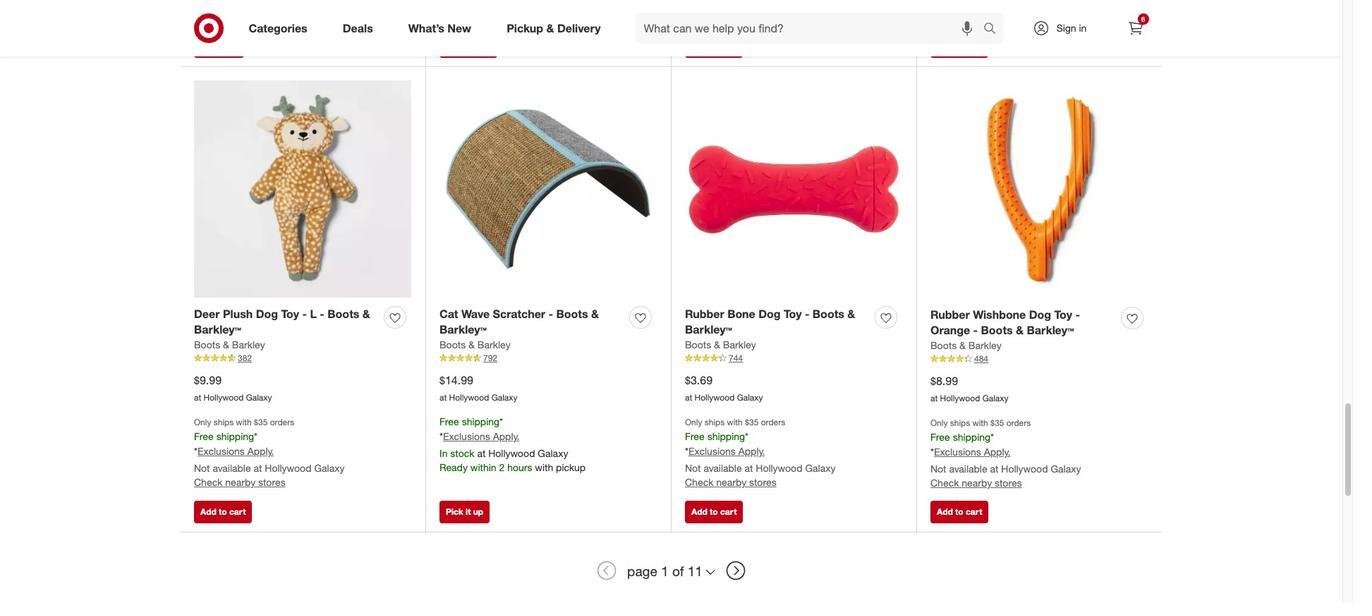 Task type: locate. For each thing, give the bounding box(es) containing it.
shipping down $14.99 at hollywood galaxy on the left bottom of the page
[[462, 416, 500, 428]]

to for rubber bone dog toy - boots & barkley™
[[710, 507, 718, 518]]

pick it up button
[[194, 35, 244, 58], [440, 501, 490, 524]]

to
[[710, 41, 718, 51], [956, 41, 964, 51], [219, 507, 227, 518], [710, 507, 718, 518], [956, 507, 964, 518]]

boots down wishbone
[[981, 323, 1013, 338]]

barkley up '382' on the left bottom of page
[[232, 339, 265, 351]]

0 horizontal spatial ready
[[194, 10, 222, 22]]

at inside $8.99 at hollywood galaxy
[[931, 393, 938, 404]]

0 horizontal spatial check nearby stores
[[685, 10, 777, 22]]

deer plush dog toy - l - boots & barkley™
[[194, 307, 370, 337]]

hollywood
[[204, 392, 244, 403], [449, 392, 489, 403], [695, 392, 735, 403], [940, 393, 980, 404], [489, 447, 535, 459], [265, 462, 312, 474], [756, 462, 803, 474], [1002, 463, 1048, 475]]

ships down $9.99 at hollywood galaxy
[[214, 417, 234, 428]]

cat wave scratcher - boots & barkley™ image
[[440, 80, 657, 298], [440, 80, 657, 298]]

barkley
[[232, 339, 265, 351], [478, 339, 511, 351], [723, 339, 756, 351], [969, 340, 1002, 352]]

free up in
[[440, 416, 459, 428]]

boots & barkley link up 484
[[931, 339, 1002, 353]]

add to cart for deer plush dog toy - l - boots & barkley™
[[200, 507, 246, 518]]

2 horizontal spatial $35
[[991, 418, 1004, 428]]

ships
[[214, 417, 234, 428], [705, 417, 725, 428], [950, 418, 970, 428]]

1 vertical spatial within
[[471, 461, 497, 473]]

*
[[500, 416, 503, 428], [440, 430, 443, 442], [254, 431, 258, 443], [745, 431, 749, 443], [991, 431, 994, 443], [194, 445, 198, 457], [685, 445, 689, 457], [931, 446, 934, 458]]

pick
[[200, 41, 218, 51], [446, 507, 463, 518]]

2 horizontal spatial dog
[[1029, 307, 1052, 321]]

- up 744 link
[[805, 307, 810, 321]]

stores
[[749, 10, 777, 22], [995, 11, 1022, 23], [258, 476, 286, 488], [749, 476, 777, 488], [995, 477, 1022, 489]]

with down $8.99 at hollywood galaxy at the bottom right of the page
[[973, 418, 989, 428]]

pick down ready within 2 hours
[[200, 41, 218, 51]]

1 horizontal spatial dog
[[759, 307, 781, 321]]

boots & barkley up '744'
[[685, 339, 756, 351]]

exclusions apply. button down $9.99 at hollywood galaxy
[[198, 445, 274, 459]]

0 horizontal spatial pick
[[200, 41, 218, 51]]

1 horizontal spatial only
[[685, 417, 702, 428]]

0 horizontal spatial hours
[[262, 10, 287, 22]]

$35 down $9.99 at hollywood galaxy
[[254, 417, 268, 428]]

deer plush dog toy - l - boots & barkley™ link
[[194, 306, 378, 338]]

boots & barkley up 484
[[931, 340, 1002, 352]]

0 horizontal spatial toy
[[281, 307, 299, 321]]

- inside 'rubber bone dog toy - boots & barkley™'
[[805, 307, 810, 321]]

plush
[[223, 307, 253, 321]]

at inside $14.99 at hollywood galaxy
[[440, 392, 447, 403]]

11
[[688, 563, 703, 579]]

galaxy inside $9.99 at hollywood galaxy
[[246, 392, 272, 403]]

only down $3.69 on the bottom right of the page
[[685, 417, 702, 428]]

within inside free shipping * * exclusions apply. in stock at  hollywood galaxy ready within 2 hours with pickup
[[471, 461, 497, 473]]

toy up 744 link
[[784, 307, 802, 321]]

boots & barkley link up '744'
[[685, 338, 756, 352]]

dog for plush
[[256, 307, 278, 321]]

at inside free shipping * * exclusions apply. in stock at  hollywood galaxy ready within 2 hours with pickup
[[477, 447, 486, 459]]

0 horizontal spatial within
[[225, 10, 251, 22]]

1 horizontal spatial available
[[704, 462, 742, 474]]

-
[[302, 307, 307, 321], [320, 307, 325, 321], [549, 307, 553, 321], [805, 307, 810, 321], [1076, 307, 1080, 321], [974, 323, 978, 338]]

dog for wishbone
[[1029, 307, 1052, 321]]

it
[[220, 41, 225, 51], [466, 507, 471, 518]]

boots inside deer plush dog toy - l - boots & barkley™
[[328, 307, 359, 321]]

orders for $9.99
[[270, 417, 295, 428]]

sign in
[[1057, 22, 1087, 34]]

pick it up button down ready within 2 hours
[[194, 35, 244, 58]]

1 horizontal spatial it
[[466, 507, 471, 518]]

bone
[[728, 307, 756, 321]]

1 horizontal spatial pick it up button
[[440, 501, 490, 524]]

rubber for rubber bone dog toy - boots & barkley™
[[685, 307, 725, 321]]

add for rubber bone dog toy - boots & barkley™
[[692, 507, 708, 518]]

0 horizontal spatial it
[[220, 41, 225, 51]]

at inside $9.99 at hollywood galaxy
[[194, 392, 201, 403]]

barkley™ inside 'rubber bone dog toy - boots & barkley™'
[[685, 323, 732, 337]]

galaxy inside $3.69 at hollywood galaxy
[[737, 392, 763, 403]]

1 horizontal spatial only ships with $35 orders free shipping * * exclusions apply. not available at hollywood galaxy check nearby stores
[[685, 417, 836, 488]]

orders
[[270, 417, 295, 428], [761, 417, 786, 428], [1007, 418, 1031, 428]]

1 vertical spatial 2
[[499, 461, 505, 473]]

$8.99 at hollywood galaxy
[[931, 374, 1009, 404]]

& inside the cat wave scratcher - boots & barkley™
[[591, 307, 599, 321]]

exclusions apply. button up stock
[[443, 430, 520, 444]]

pick down stock
[[446, 507, 463, 518]]

2 horizontal spatial only ships with $35 orders free shipping * * exclusions apply. not available at hollywood galaxy check nearby stores
[[931, 418, 1081, 489]]

1 horizontal spatial rubber
[[931, 307, 970, 321]]

1 horizontal spatial toy
[[784, 307, 802, 321]]

dog inside deer plush dog toy - l - boots & barkley™
[[256, 307, 278, 321]]

0 horizontal spatial orders
[[270, 417, 295, 428]]

not for $3.69
[[685, 462, 701, 474]]

boots down cat
[[440, 339, 466, 351]]

744 link
[[685, 352, 903, 365]]

barkley™ down "bone" at right
[[685, 323, 732, 337]]

orders down $8.99 at hollywood galaxy at the bottom right of the page
[[1007, 418, 1031, 428]]

rubber inside 'rubber bone dog toy - boots & barkley™'
[[685, 307, 725, 321]]

1 vertical spatial pick it up button
[[440, 501, 490, 524]]

orders for $8.99
[[1007, 418, 1031, 428]]

1 horizontal spatial up
[[473, 507, 484, 518]]

exclusions apply. button down $3.69 at hollywood galaxy
[[689, 445, 765, 459]]

rubber for rubber wishbone dog toy - orange - boots & barkley™
[[931, 307, 970, 321]]

rubber wishbone dog toy - orange - boots & barkley™
[[931, 307, 1080, 338]]

dog right wishbone
[[1029, 307, 1052, 321]]

boots & barkley up '382' on the left bottom of page
[[194, 339, 265, 351]]

barkley for bone
[[723, 339, 756, 351]]

1 horizontal spatial 2
[[499, 461, 505, 473]]

0 horizontal spatial rubber
[[685, 307, 725, 321]]

dog right "plush"
[[256, 307, 278, 321]]

add
[[692, 41, 708, 51], [937, 41, 953, 51], [200, 507, 216, 518], [692, 507, 708, 518], [937, 507, 953, 518]]

0 horizontal spatial ships
[[214, 417, 234, 428]]

pick it up
[[200, 41, 238, 51], [446, 507, 484, 518]]

wave
[[461, 307, 490, 321]]

cart for rubber wishbone dog toy - orange - boots & barkley™
[[966, 507, 983, 518]]

within
[[225, 10, 251, 22], [471, 461, 497, 473]]

hollywood inside $14.99 at hollywood galaxy
[[449, 392, 489, 403]]

dog
[[256, 307, 278, 321], [759, 307, 781, 321], [1029, 307, 1052, 321]]

pick it up button down stock
[[440, 501, 490, 524]]

$9.99 at hollywood galaxy
[[194, 374, 272, 403]]

deals
[[343, 21, 373, 35]]

exclusions apply. button for deer plush dog toy - l - boots & barkley™
[[198, 445, 274, 459]]

hollywood inside $8.99 at hollywood galaxy
[[940, 393, 980, 404]]

rubber bone dog toy - boots & barkley™ link
[[685, 306, 869, 338]]

orders down $3.69 at hollywood galaxy
[[761, 417, 786, 428]]

rubber
[[685, 307, 725, 321], [931, 307, 970, 321]]

0 horizontal spatial $35
[[254, 417, 268, 428]]

rubber bone dog toy - boots & barkley™ image
[[685, 80, 903, 298], [685, 80, 903, 298]]

check nearby stores button
[[685, 9, 777, 23], [931, 10, 1022, 24], [194, 476, 286, 490], [685, 476, 777, 490], [931, 476, 1022, 490]]

boots & barkley link up the 792
[[440, 338, 511, 352]]

$35 down $8.99 at hollywood galaxy at the bottom right of the page
[[991, 418, 1004, 428]]

rubber inside rubber wishbone dog toy - orange - boots & barkley™
[[931, 307, 970, 321]]

add to cart button for deer plush dog toy - l - boots & barkley™
[[194, 501, 252, 524]]

shipping
[[462, 416, 500, 428], [216, 431, 254, 443], [708, 431, 745, 443], [953, 431, 991, 443]]

$35 down $3.69 at hollywood galaxy
[[745, 417, 759, 428]]

boots
[[328, 307, 359, 321], [556, 307, 588, 321], [813, 307, 845, 321], [981, 323, 1013, 338], [194, 339, 220, 351], [440, 339, 466, 351], [685, 339, 711, 351], [931, 340, 957, 352]]

barkley up the 792
[[478, 339, 511, 351]]

0 horizontal spatial dog
[[256, 307, 278, 321]]

delivery
[[557, 21, 601, 35]]

free down $3.69 on the bottom right of the page
[[685, 431, 705, 443]]

with
[[236, 417, 252, 428], [727, 417, 743, 428], [973, 418, 989, 428], [535, 461, 553, 473]]

pickup
[[556, 461, 586, 473]]

0 vertical spatial pick it up button
[[194, 35, 244, 58]]

1 horizontal spatial $35
[[745, 417, 759, 428]]

only down the $8.99
[[931, 418, 948, 428]]

0 horizontal spatial available
[[213, 462, 251, 474]]

2 horizontal spatial toy
[[1055, 307, 1073, 321]]

shipping for deer plush dog toy - l - boots & barkley™
[[216, 431, 254, 443]]

up down ready within 2 hours
[[228, 41, 238, 51]]

boots down orange
[[931, 340, 957, 352]]

exclusions down $8.99 at hollywood galaxy at the bottom right of the page
[[934, 446, 981, 458]]

6 link
[[1120, 13, 1151, 44]]

with for $9.99
[[236, 417, 252, 428]]

1 horizontal spatial ready
[[440, 461, 468, 473]]

shipping for rubber bone dog toy - boots & barkley™
[[708, 431, 745, 443]]

free for rubber wishbone dog toy - orange - boots & barkley™
[[931, 431, 950, 443]]

exclusions down $9.99 at hollywood galaxy
[[198, 445, 245, 457]]

add to cart button for rubber bone dog toy - boots & barkley™
[[685, 501, 743, 524]]

dog inside 'rubber bone dog toy - boots & barkley™'
[[759, 307, 781, 321]]

with left pickup
[[535, 461, 553, 473]]

6
[[1142, 15, 1146, 23]]

1 horizontal spatial pick it up
[[446, 507, 484, 518]]

rubber wishbone dog toy - orange - boots & barkley™ image
[[931, 80, 1149, 299], [931, 80, 1149, 299]]

2 horizontal spatial orders
[[1007, 418, 1031, 428]]

- right l
[[320, 307, 325, 321]]

$35
[[254, 417, 268, 428], [745, 417, 759, 428], [991, 418, 1004, 428]]

cat wave scratcher - boots & barkley™
[[440, 307, 599, 337]]

up
[[228, 41, 238, 51], [473, 507, 484, 518]]

0 vertical spatial hours
[[262, 10, 287, 22]]

with for $3.69
[[727, 417, 743, 428]]

1 horizontal spatial within
[[471, 461, 497, 473]]

792
[[483, 353, 498, 364]]

barkley™ down wave
[[440, 323, 487, 337]]

0 horizontal spatial only ships with $35 orders free shipping * * exclusions apply. not available at hollywood galaxy check nearby stores
[[194, 417, 345, 488]]

with down $3.69 at hollywood galaxy
[[727, 417, 743, 428]]

0 vertical spatial ready
[[194, 10, 222, 22]]

hours
[[262, 10, 287, 22], [507, 461, 532, 473]]

2
[[254, 10, 259, 22], [499, 461, 505, 473]]

page 1 of 11 button
[[621, 556, 722, 587]]

apply. down $8.99 at hollywood galaxy at the bottom right of the page
[[984, 446, 1011, 458]]

only for $8.99
[[931, 418, 948, 428]]

exclusions
[[443, 430, 490, 442], [198, 445, 245, 457], [689, 445, 736, 457], [934, 446, 981, 458]]

&
[[547, 21, 554, 35], [363, 307, 370, 321], [591, 307, 599, 321], [848, 307, 855, 321], [1016, 323, 1024, 338], [223, 339, 229, 351], [469, 339, 475, 351], [714, 339, 720, 351], [960, 340, 966, 352]]

0 horizontal spatial only
[[194, 417, 211, 428]]

0 horizontal spatial not
[[194, 462, 210, 474]]

2 horizontal spatial ships
[[950, 418, 970, 428]]

check for rubber wishbone dog toy - orange - boots & barkley™
[[931, 477, 959, 489]]

exclusions up stock
[[443, 430, 490, 442]]

apply. down $3.69 at hollywood galaxy
[[739, 445, 765, 457]]

only ships with $35 orders free shipping * * exclusions apply. not available at hollywood galaxy check nearby stores for $8.99
[[931, 418, 1081, 489]]

not for $8.99
[[931, 463, 947, 475]]

& inside deer plush dog toy - l - boots & barkley™
[[363, 307, 370, 321]]

apply. inside free shipping * * exclusions apply. in stock at  hollywood galaxy ready within 2 hours with pickup
[[493, 430, 520, 442]]

rubber wishbone dog toy - orange - boots & barkley™ link
[[931, 307, 1116, 339]]

in
[[440, 447, 448, 459]]

0 horizontal spatial pick it up button
[[194, 35, 244, 58]]

check
[[685, 10, 714, 22], [931, 11, 959, 23], [194, 476, 223, 488], [685, 476, 714, 488], [931, 477, 959, 489]]

l
[[310, 307, 317, 321]]

toy left l
[[281, 307, 299, 321]]

shipping down $9.99 at hollywood galaxy
[[216, 431, 254, 443]]

1 vertical spatial it
[[466, 507, 471, 518]]

only for $3.69
[[685, 417, 702, 428]]

free for rubber bone dog toy - boots & barkley™
[[685, 431, 705, 443]]

boots inside the cat wave scratcher - boots & barkley™
[[556, 307, 588, 321]]

apply. down $9.99 at hollywood galaxy
[[247, 445, 274, 457]]

792 link
[[440, 352, 657, 365]]

check nearby stores button for rubber wishbone dog toy - orange - boots & barkley™
[[931, 476, 1022, 490]]

with down $9.99 at hollywood galaxy
[[236, 417, 252, 428]]

boots & barkley link for bone
[[685, 338, 756, 352]]

deer
[[194, 307, 220, 321]]

barkley™ down deer
[[194, 323, 241, 337]]

& inside 'rubber bone dog toy - boots & barkley™'
[[848, 307, 855, 321]]

hours inside free shipping * * exclusions apply. in stock at  hollywood galaxy ready within 2 hours with pickup
[[507, 461, 532, 473]]

search
[[977, 22, 1011, 36]]

boots & barkley link up '382' on the left bottom of page
[[194, 338, 265, 352]]

apply.
[[493, 430, 520, 442], [247, 445, 274, 457], [739, 445, 765, 457], [984, 446, 1011, 458]]

2 horizontal spatial not
[[931, 463, 947, 475]]

shipping down $8.99 at hollywood galaxy at the bottom right of the page
[[953, 431, 991, 443]]

cart
[[720, 41, 737, 51], [966, 41, 983, 51], [229, 507, 246, 518], [720, 507, 737, 518], [966, 507, 983, 518]]

ships down $8.99 at hollywood galaxy at the bottom right of the page
[[950, 418, 970, 428]]

orders down $9.99 at hollywood galaxy
[[270, 417, 295, 428]]

1 horizontal spatial not
[[685, 462, 701, 474]]

toy inside deer plush dog toy - l - boots & barkley™
[[281, 307, 299, 321]]

not for $9.99
[[194, 462, 210, 474]]

stock
[[450, 447, 475, 459]]

available
[[213, 462, 251, 474], [704, 462, 742, 474], [949, 463, 988, 475]]

stores for rubber bone dog toy - boots & barkley™
[[749, 476, 777, 488]]

only down $9.99
[[194, 417, 211, 428]]

toy inside 'rubber bone dog toy - boots & barkley™'
[[784, 307, 802, 321]]

exclusions down $3.69 at hollywood galaxy
[[689, 445, 736, 457]]

toy
[[281, 307, 299, 321], [784, 307, 802, 321], [1055, 307, 1073, 321]]

ships down $3.69 at hollywood galaxy
[[705, 417, 725, 428]]

2 horizontal spatial only
[[931, 418, 948, 428]]

1 horizontal spatial hours
[[507, 461, 532, 473]]

rubber up orange
[[931, 307, 970, 321]]

exclusions for deer plush dog toy - l - boots & barkley™
[[198, 445, 245, 457]]

- right scratcher
[[549, 307, 553, 321]]

1 vertical spatial ready
[[440, 461, 468, 473]]

orders for $3.69
[[761, 417, 786, 428]]

only
[[194, 417, 211, 428], [685, 417, 702, 428], [931, 418, 948, 428]]

of
[[673, 563, 684, 579]]

1 vertical spatial hours
[[507, 461, 532, 473]]

stores for deer plush dog toy - l - boots & barkley™
[[258, 476, 286, 488]]

382
[[238, 353, 252, 364]]

free down $9.99
[[194, 431, 214, 443]]

boots & barkley for bone
[[685, 339, 756, 351]]

deer plush dog toy - l - boots & barkley™ image
[[194, 80, 411, 298], [194, 80, 411, 298]]

0 vertical spatial pick it up
[[200, 41, 238, 51]]

free shipping * * exclusions apply. in stock at  hollywood galaxy ready within 2 hours with pickup
[[440, 416, 586, 473]]

exclusions apply. button down $8.99 at hollywood galaxy at the bottom right of the page
[[934, 445, 1011, 459]]

pick it up down stock
[[446, 507, 484, 518]]

add to cart
[[692, 41, 737, 51], [937, 41, 983, 51], [200, 507, 246, 518], [692, 507, 737, 518], [937, 507, 983, 518]]

0 horizontal spatial 2
[[254, 10, 259, 22]]

only ships with $35 orders free shipping * * exclusions apply. not available at hollywood galaxy check nearby stores
[[194, 417, 345, 488], [685, 417, 836, 488], [931, 418, 1081, 489]]

barkley up '744'
[[723, 339, 756, 351]]

boots & barkley
[[194, 339, 265, 351], [440, 339, 511, 351], [685, 339, 756, 351], [931, 340, 1002, 352]]

add to cart button
[[685, 35, 743, 58], [931, 35, 989, 58], [194, 501, 252, 524], [685, 501, 743, 524], [931, 501, 989, 524]]

boots & barkley link for plush
[[194, 338, 265, 352]]

it down stock
[[466, 507, 471, 518]]

744
[[729, 353, 743, 364]]

shipping down $3.69 at hollywood galaxy
[[708, 431, 745, 443]]

boots & barkley up the 792
[[440, 339, 511, 351]]

boots right l
[[328, 307, 359, 321]]

hollywood inside $9.99 at hollywood galaxy
[[204, 392, 244, 403]]

galaxy
[[246, 392, 272, 403], [492, 392, 518, 403], [737, 392, 763, 403], [983, 393, 1009, 404], [538, 447, 568, 459], [314, 462, 345, 474], [806, 462, 836, 474], [1051, 463, 1081, 475]]

rubber left "bone" at right
[[685, 307, 725, 321]]

add to cart for rubber wishbone dog toy - orange - boots & barkley™
[[937, 507, 983, 518]]

2 horizontal spatial available
[[949, 463, 988, 475]]

dog right "bone" at right
[[759, 307, 781, 321]]

free
[[440, 416, 459, 428], [194, 431, 214, 443], [685, 431, 705, 443], [931, 431, 950, 443]]

0 vertical spatial it
[[220, 41, 225, 51]]

sign
[[1057, 22, 1077, 34]]

0 horizontal spatial pick it up
[[200, 41, 238, 51]]

toy up 484 link
[[1055, 307, 1073, 321]]

1 horizontal spatial ships
[[705, 417, 725, 428]]

up down stock
[[473, 507, 484, 518]]

0 vertical spatial 2
[[254, 10, 259, 22]]

1 horizontal spatial orders
[[761, 417, 786, 428]]

barkley for plush
[[232, 339, 265, 351]]

1 horizontal spatial pick
[[446, 507, 463, 518]]

nearby for rubber wishbone dog toy - orange - boots & barkley™
[[962, 477, 992, 489]]

free down the $8.99
[[931, 431, 950, 443]]

boots up 792 link
[[556, 307, 588, 321]]

available for $9.99
[[213, 462, 251, 474]]

available for $8.99
[[949, 463, 988, 475]]

boots & barkley for wishbone
[[931, 340, 1002, 352]]

0 vertical spatial up
[[228, 41, 238, 51]]

pick it up down ready within 2 hours
[[200, 41, 238, 51]]

boots & barkley link
[[194, 338, 265, 352], [440, 338, 511, 352], [685, 338, 756, 352], [931, 339, 1002, 353]]

exclusions apply. button
[[443, 430, 520, 444], [198, 445, 274, 459], [689, 445, 765, 459], [934, 445, 1011, 459]]

hollywood inside free shipping * * exclusions apply. in stock at  hollywood galaxy ready within 2 hours with pickup
[[489, 447, 535, 459]]

toy inside rubber wishbone dog toy - orange - boots & barkley™
[[1055, 307, 1073, 321]]

dog inside rubber wishbone dog toy - orange - boots & barkley™
[[1029, 307, 1052, 321]]

apply. down $14.99 at hollywood galaxy on the left bottom of the page
[[493, 430, 520, 442]]

$14.99
[[440, 374, 473, 388]]

deals link
[[331, 13, 391, 44]]

it down ready within 2 hours
[[220, 41, 225, 51]]

- inside the cat wave scratcher - boots & barkley™
[[549, 307, 553, 321]]

barkley up 484
[[969, 340, 1002, 352]]

new
[[448, 21, 472, 35]]

barkley™ up 484 link
[[1027, 323, 1074, 338]]

available for $3.69
[[704, 462, 742, 474]]

barkley™
[[194, 323, 241, 337], [440, 323, 487, 337], [685, 323, 732, 337], [1027, 323, 1074, 338]]

only for $9.99
[[194, 417, 211, 428]]

boots up 744 link
[[813, 307, 845, 321]]



Task type: describe. For each thing, give the bounding box(es) containing it.
boots up $3.69 on the bottom right of the page
[[685, 339, 711, 351]]

exclusions for rubber wishbone dog toy - orange - boots & barkley™
[[934, 446, 981, 458]]

$35 for $9.99
[[254, 417, 268, 428]]

to for rubber wishbone dog toy - orange - boots & barkley™
[[956, 507, 964, 518]]

with inside free shipping * * exclusions apply. in stock at  hollywood galaxy ready within 2 hours with pickup
[[535, 461, 553, 473]]

cat
[[440, 307, 458, 321]]

1 vertical spatial pick
[[446, 507, 463, 518]]

hollywood inside $3.69 at hollywood galaxy
[[695, 392, 735, 403]]

at inside $3.69 at hollywood galaxy
[[685, 392, 692, 403]]

free for deer plush dog toy - l - boots & barkley™
[[194, 431, 214, 443]]

shipping inside free shipping * * exclusions apply. in stock at  hollywood galaxy ready within 2 hours with pickup
[[462, 416, 500, 428]]

$3.69
[[685, 374, 713, 388]]

boots & barkley for wave
[[440, 339, 511, 351]]

ready within 2 hours
[[194, 10, 287, 22]]

$35 for $3.69
[[745, 417, 759, 428]]

$14.99 at hollywood galaxy
[[440, 374, 518, 403]]

with for $8.99
[[973, 418, 989, 428]]

$3.69 at hollywood galaxy
[[685, 374, 763, 403]]

orange
[[931, 323, 970, 338]]

- up 484 link
[[1076, 307, 1080, 321]]

exclusions apply. button for rubber wishbone dog toy - orange - boots & barkley™
[[934, 445, 1011, 459]]

sign in link
[[1021, 13, 1109, 44]]

pickup & delivery link
[[495, 13, 619, 44]]

wishbone
[[973, 307, 1026, 321]]

cart for rubber bone dog toy - boots & barkley™
[[720, 507, 737, 518]]

check nearby stores button for rubber bone dog toy - boots & barkley™
[[685, 476, 777, 490]]

nearby for deer plush dog toy - l - boots & barkley™
[[225, 476, 256, 488]]

toy for plush
[[281, 307, 299, 321]]

add for deer plush dog toy - l - boots & barkley™
[[200, 507, 216, 518]]

what's new link
[[396, 13, 489, 44]]

ships for $8.99
[[950, 418, 970, 428]]

ships for $3.69
[[705, 417, 725, 428]]

in
[[1079, 22, 1087, 34]]

apply. for rubber bone dog toy - boots & barkley™
[[739, 445, 765, 457]]

1 vertical spatial pick it up
[[446, 507, 484, 518]]

what's
[[408, 21, 445, 35]]

check nearby stores button for deer plush dog toy - l - boots & barkley™
[[194, 476, 286, 490]]

only ships with $35 orders free shipping * * exclusions apply. not available at hollywood galaxy check nearby stores for $3.69
[[685, 417, 836, 488]]

- left l
[[302, 307, 307, 321]]

add to cart button for rubber wishbone dog toy - orange - boots & barkley™
[[931, 501, 989, 524]]

cat wave scratcher - boots & barkley™ link
[[440, 306, 624, 338]]

galaxy inside free shipping * * exclusions apply. in stock at  hollywood galaxy ready within 2 hours with pickup
[[538, 447, 568, 459]]

$35 for $8.99
[[991, 418, 1004, 428]]

page
[[627, 563, 658, 579]]

boots inside 'rubber bone dog toy - boots & barkley™'
[[813, 307, 845, 321]]

boots inside rubber wishbone dog toy - orange - boots & barkley™
[[981, 323, 1013, 338]]

categories link
[[237, 13, 325, 44]]

rubber bone dog toy - boots & barkley™
[[685, 307, 855, 337]]

boots & barkley link for wishbone
[[931, 339, 1002, 353]]

pickup & delivery
[[507, 21, 601, 35]]

barkley for wave
[[478, 339, 511, 351]]

exclusions for rubber bone dog toy - boots & barkley™
[[689, 445, 736, 457]]

$8.99
[[931, 374, 958, 388]]

484
[[975, 354, 989, 364]]

boots & barkley for plush
[[194, 339, 265, 351]]

exclusions apply. button for rubber bone dog toy - boots & barkley™
[[689, 445, 765, 459]]

check for deer plush dog toy - l - boots & barkley™
[[194, 476, 223, 488]]

- right orange
[[974, 323, 978, 338]]

& inside rubber wishbone dog toy - orange - boots & barkley™
[[1016, 323, 1024, 338]]

to for deer plush dog toy - l - boots & barkley™
[[219, 507, 227, 518]]

ready inside free shipping * * exclusions apply. in stock at  hollywood galaxy ready within 2 hours with pickup
[[440, 461, 468, 473]]

484 link
[[931, 353, 1149, 365]]

$9.99
[[194, 374, 222, 388]]

check for rubber bone dog toy - boots & barkley™
[[685, 476, 714, 488]]

shipping for rubber wishbone dog toy - orange - boots & barkley™
[[953, 431, 991, 443]]

1 horizontal spatial check nearby stores
[[931, 11, 1022, 23]]

1
[[661, 563, 669, 579]]

scratcher
[[493, 307, 546, 321]]

stores for rubber wishbone dog toy - orange - boots & barkley™
[[995, 477, 1022, 489]]

galaxy inside $8.99 at hollywood galaxy
[[983, 393, 1009, 404]]

nearby for rubber bone dog toy - boots & barkley™
[[716, 476, 747, 488]]

search button
[[977, 13, 1011, 47]]

barkley™ inside the cat wave scratcher - boots & barkley™
[[440, 323, 487, 337]]

apply. for deer plush dog toy - l - boots & barkley™
[[247, 445, 274, 457]]

pickup
[[507, 21, 543, 35]]

dog for bone
[[759, 307, 781, 321]]

boots down deer
[[194, 339, 220, 351]]

exclusions inside free shipping * * exclusions apply. in stock at  hollywood galaxy ready within 2 hours with pickup
[[443, 430, 490, 442]]

What can we help you find? suggestions appear below search field
[[635, 13, 987, 44]]

0 vertical spatial pick
[[200, 41, 218, 51]]

categories
[[249, 21, 307, 35]]

382 link
[[194, 352, 411, 365]]

barkley™ inside rubber wishbone dog toy - orange - boots & barkley™
[[1027, 323, 1074, 338]]

cart for deer plush dog toy - l - boots & barkley™
[[229, 507, 246, 518]]

0 vertical spatial within
[[225, 10, 251, 22]]

free inside free shipping * * exclusions apply. in stock at  hollywood galaxy ready within 2 hours with pickup
[[440, 416, 459, 428]]

ships for $9.99
[[214, 417, 234, 428]]

only ships with $35 orders free shipping * * exclusions apply. not available at hollywood galaxy check nearby stores for $9.99
[[194, 417, 345, 488]]

what's new
[[408, 21, 472, 35]]

2 inside free shipping * * exclusions apply. in stock at  hollywood galaxy ready within 2 hours with pickup
[[499, 461, 505, 473]]

apply. for rubber wishbone dog toy - orange - boots & barkley™
[[984, 446, 1011, 458]]

boots & barkley link for wave
[[440, 338, 511, 352]]

0 horizontal spatial up
[[228, 41, 238, 51]]

galaxy inside $14.99 at hollywood galaxy
[[492, 392, 518, 403]]

toy for wishbone
[[1055, 307, 1073, 321]]

barkley for wishbone
[[969, 340, 1002, 352]]

add for rubber wishbone dog toy - orange - boots & barkley™
[[937, 507, 953, 518]]

page 1 of 11
[[627, 563, 703, 579]]

barkley™ inside deer plush dog toy - l - boots & barkley™
[[194, 323, 241, 337]]

1 vertical spatial up
[[473, 507, 484, 518]]

toy for bone
[[784, 307, 802, 321]]

add to cart for rubber bone dog toy - boots & barkley™
[[692, 507, 737, 518]]



Task type: vqa. For each thing, say whether or not it's contained in the screenshot.
Hi, Maria
no



